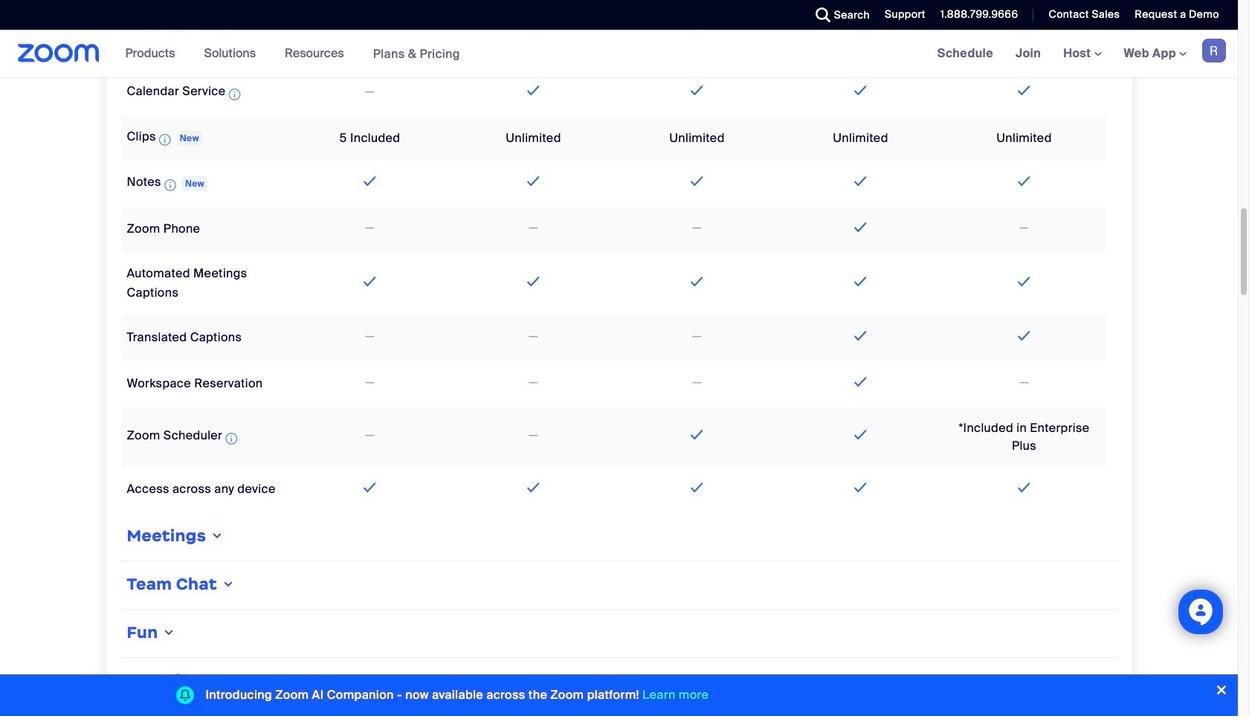 Task type: vqa. For each thing, say whether or not it's contained in the screenshot.
Zoom Scheduler image
yes



Task type: locate. For each thing, give the bounding box(es) containing it.
not included image
[[363, 83, 377, 101], [526, 220, 541, 238], [363, 328, 377, 346], [526, 328, 541, 346], [690, 328, 704, 346], [526, 374, 541, 392], [690, 374, 704, 392], [363, 427, 377, 445]]

cell
[[779, 0, 943, 2], [943, 0, 1106, 2], [121, 519, 1117, 555], [121, 567, 1117, 603], [121, 616, 1117, 651], [121, 664, 1117, 700], [121, 712, 1117, 716]]

included image
[[1015, 28, 1034, 46], [851, 82, 871, 100], [1015, 82, 1034, 100], [360, 173, 380, 190], [524, 173, 543, 190], [1015, 173, 1034, 190], [360, 273, 380, 291], [851, 273, 871, 291], [360, 479, 380, 497], [524, 479, 543, 497], [687, 479, 707, 497], [851, 479, 871, 497]]

right image
[[210, 530, 225, 542], [221, 578, 236, 591]]

1 vertical spatial right image
[[221, 578, 236, 591]]

product information navigation
[[114, 30, 471, 78]]

included image
[[524, 28, 543, 46], [687, 28, 707, 46], [851, 28, 871, 46], [524, 82, 543, 100], [687, 82, 707, 100], [687, 173, 707, 190], [851, 173, 871, 190], [851, 219, 871, 236], [524, 273, 543, 291], [687, 273, 707, 291], [1015, 273, 1034, 291], [851, 327, 871, 345], [1015, 327, 1034, 345], [851, 373, 871, 391], [687, 426, 707, 444], [851, 426, 871, 444], [1015, 479, 1034, 497]]

banner
[[0, 30, 1238, 78]]

application
[[127, 84, 244, 103], [127, 129, 202, 149], [127, 174, 207, 194], [127, 428, 240, 448]]

clips image
[[159, 131, 171, 149]]

not included image
[[363, 220, 377, 238], [690, 220, 704, 238], [363, 374, 377, 392], [526, 427, 541, 445]]

profile picture image
[[1203, 39, 1226, 62]]

zoom logo image
[[18, 44, 99, 62]]

notes image
[[164, 176, 176, 194]]

4 application from the top
[[127, 428, 240, 448]]

3 application from the top
[[127, 174, 207, 194]]



Task type: describe. For each thing, give the bounding box(es) containing it.
zoom scheduler image
[[225, 430, 237, 447]]

1 application from the top
[[127, 84, 244, 103]]

meetings navigation
[[926, 30, 1238, 78]]

right image
[[162, 627, 177, 639]]

calendar service image
[[229, 85, 241, 103]]

2 application from the top
[[127, 129, 202, 149]]

0 vertical spatial right image
[[210, 530, 225, 542]]



